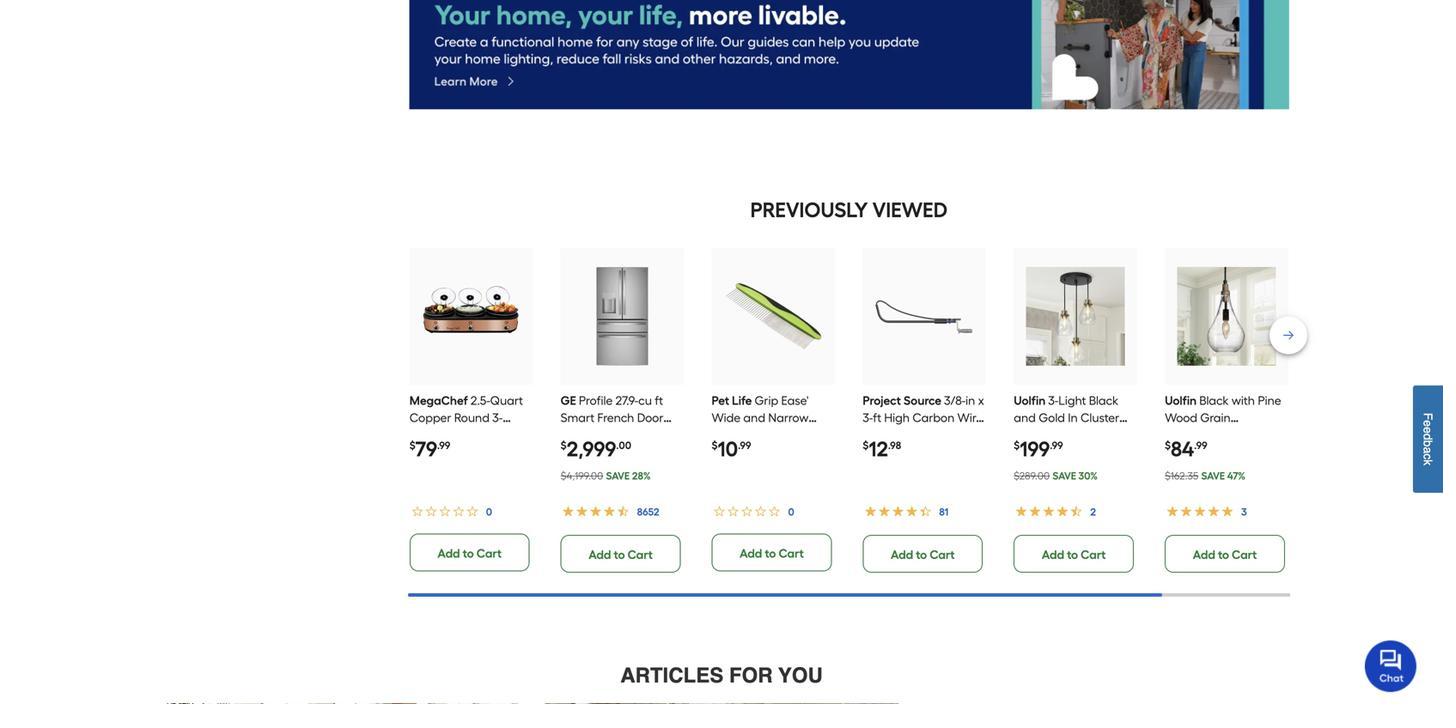Task type: describe. For each thing, give the bounding box(es) containing it.
1 e from the top
[[1422, 421, 1436, 427]]

k
[[1422, 460, 1436, 466]]

add to cart link for 84 list item
[[1166, 535, 1286, 573]]

megachef 2.5-quart copper round 3-vessel slow cooker image
[[422, 267, 521, 366]]

wire
[[958, 411, 983, 425]]

save for 84
[[1202, 470, 1226, 482]]

auger
[[897, 428, 930, 443]]

save for 2,999
[[606, 470, 630, 482]]

f e e d b a c k button
[[1414, 386, 1444, 493]]

30%
[[1079, 470, 1098, 482]]

$162.35
[[1166, 470, 1199, 482]]

uolfin link for 199
[[1014, 394, 1142, 511]]

project
[[863, 394, 902, 408]]

to for 12 list item
[[916, 548, 928, 562]]

$ for 79
[[410, 440, 416, 452]]

12
[[869, 437, 889, 462]]

to for 2,999 list item
[[614, 548, 625, 562]]

add to cart link for 199 list item
[[1014, 535, 1135, 573]]

toilet
[[951, 428, 979, 443]]

cart for 2,999 list item
[[628, 548, 653, 562]]

47%
[[1228, 470, 1246, 482]]

cart for 12 list item
[[930, 548, 955, 562]]

199
[[1020, 437, 1051, 462]]

2,999 list item
[[561, 248, 685, 573]]

round
[[454, 411, 490, 425]]

cart for 10 'list item'
[[779, 547, 804, 561]]

to for 199 list item
[[1068, 548, 1079, 562]]

84
[[1172, 437, 1195, 462]]

$ 84 .99
[[1166, 437, 1208, 462]]

to for 84 list item
[[1219, 548, 1230, 562]]

c
[[1422, 454, 1436, 460]]

add for 84 list item
[[1194, 548, 1216, 562]]

add to cart link for 2,999 list item
[[561, 535, 681, 573]]

hand
[[863, 428, 894, 443]]

.00
[[617, 440, 632, 452]]

$162.35 save 47%
[[1166, 470, 1246, 482]]

add to cart for 199 list item
[[1042, 548, 1107, 562]]

add to cart for 10 'list item'
[[740, 547, 804, 561]]

$ for 199
[[1014, 440, 1020, 452]]

previously
[[751, 198, 869, 222]]

$ 79 .99
[[410, 437, 451, 462]]

.99 for 84
[[1195, 440, 1208, 452]]

3- inside 3/8-in x 3-ft high carbon wire hand auger for toilet
[[863, 411, 873, 425]]

life
[[732, 394, 752, 408]]

viewed
[[873, 198, 948, 222]]

copper
[[410, 411, 452, 425]]

uolfin link for 84
[[1166, 394, 1288, 494]]

199 list item
[[1014, 248, 1142, 573]]

slow
[[446, 428, 472, 443]]

2.5-quart copper round 3- vessel slow cooker
[[410, 394, 523, 443]]

79 list item
[[410, 248, 533, 572]]

$4,199.00 save 28%
[[561, 470, 651, 482]]

uolfin black with pine wood grain farmhouse seeded glass teardrop led mini hanging pendant light image
[[1178, 267, 1277, 366]]

uolfin for 84
[[1166, 394, 1197, 408]]

f
[[1422, 413, 1436, 421]]

add to cart for 84 list item
[[1194, 548, 1258, 562]]

pet life  grip ease' wide and narrow tooth grooming comb - green | removes mats, tangles, and knots | rubberized grips for precision control image
[[724, 267, 823, 366]]

3/8-in x 3-ft high carbon wire hand auger for toilet
[[863, 394, 985, 443]]

uolfin for 199
[[1014, 394, 1046, 408]]



Task type: locate. For each thing, give the bounding box(es) containing it.
.99 down the life
[[738, 440, 752, 452]]

1 horizontal spatial uolfin
[[1166, 394, 1197, 408]]

.99 for 10
[[738, 440, 752, 452]]

$ inside $ 12 .98
[[863, 440, 869, 452]]

e up d
[[1422, 421, 1436, 427]]

add for 2,999 list item
[[589, 548, 611, 562]]

project source
[[863, 394, 942, 408]]

to
[[463, 547, 474, 561], [765, 547, 776, 561], [614, 548, 625, 562], [916, 548, 928, 562], [1068, 548, 1079, 562], [1219, 548, 1230, 562]]

ge link
[[561, 394, 674, 528]]

uolfin right x
[[1014, 394, 1046, 408]]

for
[[730, 664, 773, 688]]

cart for 199 list item
[[1081, 548, 1107, 562]]

b
[[1422, 441, 1436, 447]]

$ 199 .99
[[1014, 437, 1064, 462]]

2 uolfin link from the left
[[1166, 394, 1288, 494]]

12 list item
[[863, 248, 987, 573]]

0 horizontal spatial 3-
[[493, 411, 503, 425]]

$
[[410, 440, 416, 452], [561, 440, 567, 452], [712, 440, 718, 452], [863, 440, 869, 452], [1014, 440, 1020, 452], [1166, 440, 1172, 452]]

add inside 84 list item
[[1194, 548, 1216, 562]]

2 save from the left
[[1053, 470, 1077, 482]]

add to cart link inside 199 list item
[[1014, 535, 1135, 573]]

d
[[1422, 434, 1436, 441]]

pet life link
[[712, 394, 824, 528]]

in
[[966, 394, 976, 408]]

you
[[779, 664, 823, 688]]

to inside 79 "list item"
[[463, 547, 474, 561]]

$ down copper
[[410, 440, 416, 452]]

$ up $4,199.00
[[561, 440, 567, 452]]

to inside 2,999 list item
[[614, 548, 625, 562]]

$ for 12
[[863, 440, 869, 452]]

1 horizontal spatial uolfin link
[[1166, 394, 1288, 494]]

3- up 'cooker'
[[493, 411, 503, 425]]

cart inside 12 list item
[[930, 548, 955, 562]]

pet
[[712, 394, 730, 408]]

$ inside $ 199 .99
[[1014, 440, 1020, 452]]

1 save from the left
[[606, 470, 630, 482]]

$289.00
[[1014, 470, 1050, 482]]

.98
[[889, 440, 902, 452]]

3/8-
[[945, 394, 966, 408]]

4 .99 from the left
[[1195, 440, 1208, 452]]

$ inside $ 84 .99
[[1166, 440, 1172, 452]]

source
[[904, 394, 942, 408]]

add to cart for 2,999 list item
[[589, 548, 653, 562]]

f e e d b a c k
[[1422, 413, 1436, 466]]

0 horizontal spatial uolfin link
[[1014, 394, 1142, 511]]

quart
[[490, 394, 523, 408]]

previously viewed heading
[[408, 193, 1291, 227]]

$ up $289.00
[[1014, 440, 1020, 452]]

79
[[416, 437, 437, 462]]

ge profile 27.9-cu ft smart french door refrigerator with ice maker and door within door (fingerprint-resistant stainless steel) energy star image
[[573, 267, 672, 366]]

.99 down copper
[[437, 440, 451, 452]]

cart inside 2,999 list item
[[628, 548, 653, 562]]

uolfin 3-light black and gold in cluster bell jar glass modern/contemporary clear glass linear led hanging pendant light image
[[1027, 267, 1126, 366]]

add to cart link for 10 'list item'
[[712, 534, 832, 572]]

to inside 199 list item
[[1068, 548, 1079, 562]]

$4,199.00
[[561, 470, 604, 482]]

$ 12 .98
[[863, 437, 902, 462]]

add to cart link inside 79 "list item"
[[410, 534, 530, 572]]

save left 28%
[[606, 470, 630, 482]]

add for 199 list item
[[1042, 548, 1065, 562]]

save left 47%
[[1202, 470, 1226, 482]]

create a functional home with guides on updating home lighting, preventing falls and more. image
[[409, 0, 1290, 110]]

$ up $162.35
[[1166, 440, 1172, 452]]

0 horizontal spatial uolfin
[[1014, 394, 1046, 408]]

$ for 2,999
[[561, 440, 567, 452]]

add to cart link
[[410, 534, 530, 572], [712, 534, 832, 572], [561, 535, 681, 573], [863, 535, 983, 573], [1014, 535, 1135, 573], [1166, 535, 1286, 573]]

10 list item
[[712, 248, 836, 572]]

save inside 2,999 list item
[[606, 470, 630, 482]]

to inside 10 'list item'
[[765, 547, 776, 561]]

10
[[718, 437, 738, 462]]

$ inside $ 2,999 .00
[[561, 440, 567, 452]]

6 $ from the left
[[1166, 440, 1172, 452]]

add to cart for 12 list item
[[891, 548, 955, 562]]

cart inside 84 list item
[[1233, 548, 1258, 562]]

save inside 84 list item
[[1202, 470, 1226, 482]]

$ 10 .99
[[712, 437, 752, 462]]

add to cart
[[438, 547, 502, 561], [740, 547, 804, 561], [589, 548, 653, 562], [891, 548, 955, 562], [1042, 548, 1107, 562], [1194, 548, 1258, 562]]

2 e from the top
[[1422, 427, 1436, 434]]

add to cart inside 10 'list item'
[[740, 547, 804, 561]]

add inside 2,999 list item
[[589, 548, 611, 562]]

add inside 10 'list item'
[[740, 547, 763, 561]]

2 uolfin from the left
[[1166, 394, 1197, 408]]

to for 79 "list item"
[[463, 547, 474, 561]]

add to cart inside 2,999 list item
[[589, 548, 653, 562]]

uolfin
[[1014, 394, 1046, 408], [1166, 394, 1197, 408]]

1 horizontal spatial 3-
[[863, 411, 873, 425]]

x
[[979, 394, 985, 408]]

.99 inside $ 10 .99
[[738, 440, 752, 452]]

1 uolfin link from the left
[[1014, 394, 1142, 511]]

1 uolfin from the left
[[1014, 394, 1046, 408]]

vessel
[[410, 428, 443, 443]]

cart inside 79 "list item"
[[477, 547, 502, 561]]

save for 199
[[1053, 470, 1077, 482]]

a
[[1422, 447, 1436, 454]]

add inside 12 list item
[[891, 548, 914, 562]]

add for 10 'list item'
[[740, 547, 763, 561]]

2 3- from the left
[[863, 411, 873, 425]]

add to cart inside 79 "list item"
[[438, 547, 502, 561]]

$ down pet
[[712, 440, 718, 452]]

uolfin up 84
[[1166, 394, 1197, 408]]

add
[[438, 547, 460, 561], [740, 547, 763, 561], [589, 548, 611, 562], [891, 548, 914, 562], [1042, 548, 1065, 562], [1194, 548, 1216, 562]]

add to cart link for 79 "list item"
[[410, 534, 530, 572]]

cart inside 199 list item
[[1081, 548, 1107, 562]]

$289.00 save 30%
[[1014, 470, 1098, 482]]

2 $ from the left
[[561, 440, 567, 452]]

.99 up $289.00 save 30%
[[1051, 440, 1064, 452]]

save inside 199 list item
[[1053, 470, 1077, 482]]

articles
[[621, 664, 724, 688]]

megachef
[[410, 394, 468, 408]]

to for 10 'list item'
[[765, 547, 776, 561]]

uolfin inside 199 list item
[[1014, 394, 1046, 408]]

uolfin inside 84 list item
[[1166, 394, 1197, 408]]

.99 inside $ 84 .99
[[1195, 440, 1208, 452]]

.99 for 199
[[1051, 440, 1064, 452]]

add to cart inside 12 list item
[[891, 548, 955, 562]]

3-
[[493, 411, 503, 425], [863, 411, 873, 425]]

.99 inside $ 79 .99
[[437, 440, 451, 452]]

.99
[[437, 440, 451, 452], [738, 440, 752, 452], [1051, 440, 1064, 452], [1195, 440, 1208, 452]]

cart for 84 list item
[[1233, 548, 1258, 562]]

$ 2,999 .00
[[561, 437, 632, 462]]

add for 79 "list item"
[[438, 547, 460, 561]]

add to cart link inside 12 list item
[[863, 535, 983, 573]]

3- inside 2.5-quart copper round 3- vessel slow cooker
[[493, 411, 503, 425]]

2.5-
[[471, 394, 490, 408]]

cart inside 10 'list item'
[[779, 547, 804, 561]]

1 .99 from the left
[[437, 440, 451, 452]]

$ inside $ 79 .99
[[410, 440, 416, 452]]

previously viewed
[[751, 198, 948, 222]]

1 horizontal spatial save
[[1053, 470, 1077, 482]]

add to cart inside 199 list item
[[1042, 548, 1107, 562]]

add to cart link inside 84 list item
[[1166, 535, 1286, 573]]

add for 12 list item
[[891, 548, 914, 562]]

4 $ from the left
[[863, 440, 869, 452]]

.99 for 79
[[437, 440, 451, 452]]

save left 30%
[[1053, 470, 1077, 482]]

add to cart link for 12 list item
[[863, 535, 983, 573]]

1 $ from the left
[[410, 440, 416, 452]]

save
[[606, 470, 630, 482], [1053, 470, 1077, 482], [1202, 470, 1226, 482]]

add inside 79 "list item"
[[438, 547, 460, 561]]

e up b
[[1422, 427, 1436, 434]]

$ for 84
[[1166, 440, 1172, 452]]

pet life
[[712, 394, 752, 408]]

84 list item
[[1166, 248, 1289, 573]]

cart
[[477, 547, 502, 561], [779, 547, 804, 561], [628, 548, 653, 562], [930, 548, 955, 562], [1081, 548, 1107, 562], [1233, 548, 1258, 562]]

ge
[[561, 394, 577, 408]]

$ inside $ 10 .99
[[712, 440, 718, 452]]

cooker
[[475, 428, 514, 443]]

5 $ from the left
[[1014, 440, 1020, 452]]

project source 3/8-in x 3-ft high carbon wire hand auger for toilet image
[[876, 267, 975, 366]]

to inside 84 list item
[[1219, 548, 1230, 562]]

uolfin link
[[1014, 394, 1142, 511], [1166, 394, 1288, 494]]

carbon
[[913, 411, 955, 425]]

2,999
[[567, 437, 617, 462]]

articles for you
[[621, 664, 823, 688]]

0 horizontal spatial save
[[606, 470, 630, 482]]

to inside 12 list item
[[916, 548, 928, 562]]

3 .99 from the left
[[1051, 440, 1064, 452]]

.99 up $162.35 save 47%
[[1195, 440, 1208, 452]]

ft
[[873, 411, 882, 425]]

2 .99 from the left
[[738, 440, 752, 452]]

3 $ from the left
[[712, 440, 718, 452]]

add to cart for 79 "list item"
[[438, 547, 502, 561]]

28%
[[632, 470, 651, 482]]

chat invite button image
[[1366, 640, 1418, 693]]

add inside 199 list item
[[1042, 548, 1065, 562]]

$ left .98
[[863, 440, 869, 452]]

3- up 'hand'
[[863, 411, 873, 425]]

cart for 79 "list item"
[[477, 547, 502, 561]]

for
[[933, 428, 948, 443]]

e
[[1422, 421, 1436, 427], [1422, 427, 1436, 434]]

1 3- from the left
[[493, 411, 503, 425]]

.99 inside $ 199 .99
[[1051, 440, 1064, 452]]

2 horizontal spatial save
[[1202, 470, 1226, 482]]

$ for 10
[[712, 440, 718, 452]]

3 save from the left
[[1202, 470, 1226, 482]]

high
[[885, 411, 910, 425]]

add to cart inside 84 list item
[[1194, 548, 1258, 562]]



Task type: vqa. For each thing, say whether or not it's contained in the screenshot.
SAVE to the middle
yes



